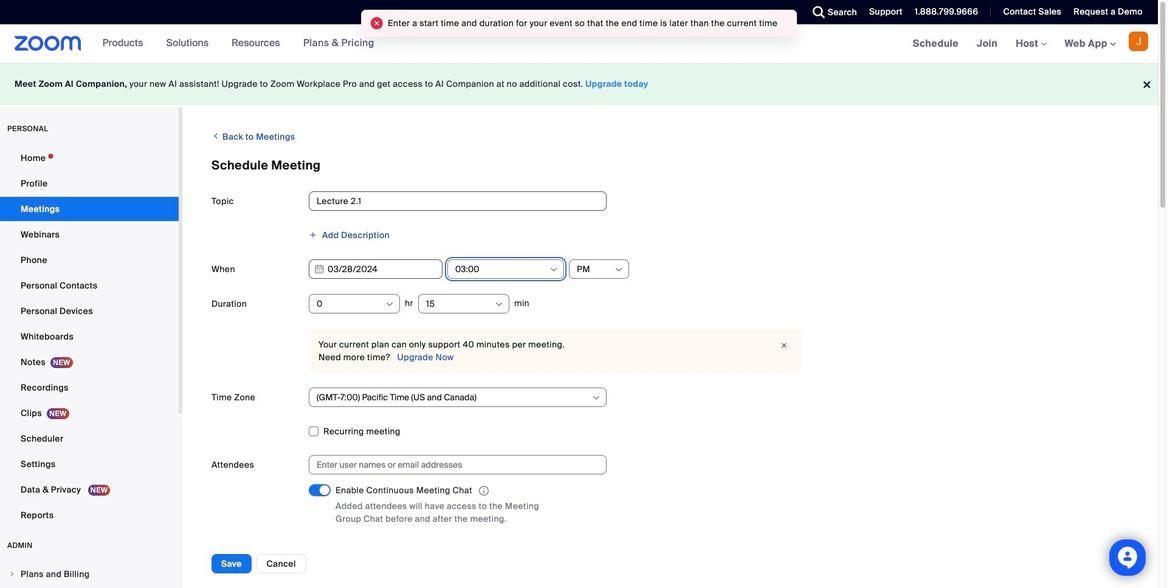 Task type: vqa. For each thing, say whether or not it's contained in the screenshot.
Show Host Key image
no



Task type: locate. For each thing, give the bounding box(es) containing it.
banner
[[0, 24, 1158, 64]]

personal menu menu
[[0, 146, 179, 529]]

menu item
[[0, 563, 179, 586]]

application
[[336, 485, 567, 498]]

show options image
[[549, 265, 559, 275], [614, 265, 624, 275], [494, 300, 504, 310], [592, 393, 601, 403]]

option group
[[309, 541, 1129, 561]]

Persistent Chat, enter email address,Enter user names or email addresses text field
[[317, 456, 588, 474]]

footer
[[0, 63, 1158, 105]]

select start time text field
[[455, 260, 549, 279]]

product information navigation
[[93, 24, 384, 63]]



Task type: describe. For each thing, give the bounding box(es) containing it.
error image
[[371, 17, 383, 29]]

close image
[[777, 340, 792, 352]]

right image
[[9, 571, 16, 578]]

left image
[[212, 130, 220, 142]]

meetings navigation
[[904, 24, 1158, 64]]

select time zone text field
[[317, 389, 591, 407]]

My Meeting text field
[[309, 192, 607, 211]]

profile picture image
[[1129, 32, 1149, 51]]

learn more about enable continuous meeting chat image
[[476, 486, 493, 497]]

zoom logo image
[[15, 36, 81, 51]]

show options image
[[385, 300, 395, 310]]

choose date text field
[[309, 260, 443, 279]]

add image
[[309, 231, 317, 240]]



